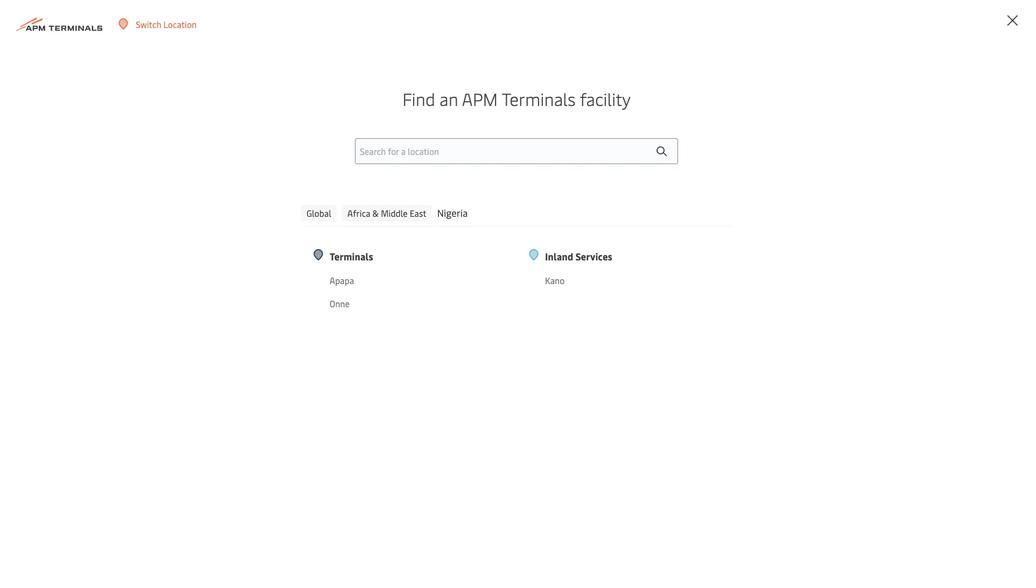 Task type: locate. For each thing, give the bounding box(es) containing it.
or left re- in the left top of the page
[[273, 203, 281, 215]]

container up approves/declines
[[334, 203, 372, 215]]

0 vertical spatial receive
[[218, 4, 246, 16]]

or inside book container scan, customs examination or re-scan your container and download/print your indemnity form. track your requests in a clear overview and receive notifications when customs approves/declines requests.
[[273, 203, 281, 215]]

download/print
[[391, 203, 453, 215]]

global button
[[301, 205, 337, 221]]

0 vertical spatial customs
[[187, 203, 220, 215]]

terminals
[[502, 87, 576, 110], [330, 250, 373, 263]]

alerts.
[[181, 4, 205, 16]]

or left sms,
[[335, 4, 343, 16]]

and
[[374, 203, 389, 215], [162, 217, 177, 228]]

a
[[629, 203, 634, 215]]

0 horizontal spatial or
[[273, 203, 281, 215]]

receive down scan,
[[179, 217, 207, 228]]

1 horizontal spatial container
[[334, 203, 372, 215]]

1 vertical spatial or
[[273, 203, 281, 215]]

facility
[[580, 87, 631, 110]]

to
[[207, 4, 216, 16]]

book
[[103, 203, 123, 215]]

via
[[299, 4, 310, 16]]

customer
[[723, 213, 774, 230]]

portal
[[530, 141, 614, 184]]

container
[[125, 203, 163, 215], [334, 203, 372, 215]]

1 horizontal spatial your
[[455, 203, 473, 215]]

global
[[307, 207, 331, 219]]

1 horizontal spatial customs
[[285, 217, 318, 228]]

apapa link
[[330, 274, 488, 288]]

0 vertical spatial or
[[335, 4, 343, 16]]

customs right scan,
[[187, 203, 220, 215]]

your
[[314, 203, 332, 215], [455, 203, 473, 215], [564, 203, 581, 215]]

operational
[[135, 4, 179, 16]]

0 vertical spatial and
[[374, 203, 389, 215]]

1 vertical spatial receive
[[179, 217, 207, 228]]

middle
[[381, 207, 408, 219]]

1 vertical spatial customs
[[285, 217, 318, 228]]

customs
[[103, 141, 223, 184]]

0 horizontal spatial container
[[125, 203, 163, 215]]

2 horizontal spatial your
[[564, 203, 581, 215]]

east
[[410, 207, 427, 219]]

track
[[540, 203, 562, 215]]

your right scan
[[314, 203, 332, 215]]

&
[[373, 207, 379, 219]]

your left indemnity
[[455, 203, 473, 215]]

0 horizontal spatial terminals
[[330, 250, 373, 263]]

services
[[576, 250, 613, 263]]

0 horizontal spatial your
[[314, 203, 332, 215]]

sms,
[[345, 4, 364, 16]]

there are currently no active operational alerts. to receive future alerts via email or sms, please
[[23, 4, 391, 16]]

your right track
[[564, 203, 581, 215]]

are
[[47, 4, 59, 16]]

receive
[[218, 4, 246, 16], [179, 217, 207, 228]]

1 vertical spatial and
[[162, 217, 177, 228]]

or
[[335, 4, 343, 16], [273, 203, 281, 215]]

nigeria button
[[437, 205, 468, 221]]

customs down scan
[[285, 217, 318, 228]]

alerts
[[274, 4, 297, 16]]

receive right to
[[218, 4, 246, 16]]

1 horizontal spatial or
[[335, 4, 343, 16]]

inland services
[[545, 250, 613, 263]]

Search for a location search field
[[355, 138, 678, 164]]

in
[[620, 203, 627, 215]]

1 horizontal spatial terminals
[[502, 87, 576, 110]]

2 your from the left
[[455, 203, 473, 215]]

there
[[23, 4, 45, 16]]

scan,
[[165, 203, 185, 215]]

container up overview
[[125, 203, 163, 215]]

0 horizontal spatial receive
[[179, 217, 207, 228]]

1 horizontal spatial receive
[[218, 4, 246, 16]]

requests
[[583, 203, 618, 215]]

overview
[[124, 217, 160, 228]]

0 vertical spatial terminals
[[502, 87, 576, 110]]

customs
[[187, 203, 220, 215], [285, 217, 318, 228]]

kano
[[545, 275, 565, 287]]



Task type: describe. For each thing, give the bounding box(es) containing it.
inland
[[545, 250, 574, 263]]

currently
[[61, 4, 96, 16]]

notifications
[[209, 217, 260, 228]]

active
[[110, 4, 133, 16]]

email
[[312, 4, 333, 16]]

receive inside book container scan, customs examination or re-scan your container and download/print your indemnity form. track your requests in a clear overview and receive notifications when customs approves/declines requests.
[[179, 217, 207, 228]]

africa
[[348, 207, 371, 219]]

0 horizontal spatial customs
[[187, 203, 220, 215]]

close alert image
[[1016, 4, 1029, 17]]

onne
[[330, 298, 350, 310]]

1 vertical spatial terminals
[[330, 250, 373, 263]]

kano link
[[545, 274, 704, 288]]

find an apm terminals facility
[[403, 87, 631, 110]]

switch location
[[136, 18, 197, 30]]

clear
[[103, 217, 122, 228]]

africa & middle east
[[348, 207, 427, 219]]

examination
[[231, 141, 402, 184]]

approves/declines
[[320, 217, 393, 228]]

no
[[98, 4, 108, 16]]

book container scan, customs examination or re-scan your container and download/print your indemnity form. track your requests in a clear overview and receive notifications when customs approves/declines requests.
[[103, 203, 634, 228]]

apapa
[[330, 275, 354, 287]]

customs examination booking portal
[[103, 141, 614, 184]]

2 container from the left
[[334, 203, 372, 215]]

scan
[[295, 203, 313, 215]]

when
[[262, 217, 283, 228]]

requests.
[[395, 217, 432, 228]]

0 horizontal spatial and
[[162, 217, 177, 228]]

examination
[[222, 203, 271, 215]]

indemnity
[[475, 203, 515, 215]]

apm
[[462, 87, 498, 110]]

re-
[[283, 203, 295, 215]]

switch
[[136, 18, 161, 30]]

africa & middle east button
[[342, 205, 432, 221]]

1 your from the left
[[314, 203, 332, 215]]

find
[[403, 87, 435, 110]]

booking
[[410, 141, 522, 184]]

service
[[777, 213, 815, 230]]

3 your from the left
[[564, 203, 581, 215]]

form.
[[517, 203, 539, 215]]

1 horizontal spatial and
[[374, 203, 389, 215]]

1 container from the left
[[125, 203, 163, 215]]

onne link
[[330, 297, 488, 311]]

location
[[164, 18, 197, 30]]

customer service
[[723, 213, 815, 230]]

please
[[366, 4, 391, 16]]

nigeria
[[437, 206, 468, 220]]

future
[[248, 4, 272, 16]]

an
[[440, 87, 458, 110]]



Task type: vqa. For each thing, say whether or not it's contained in the screenshot.
the left the Schedule
no



